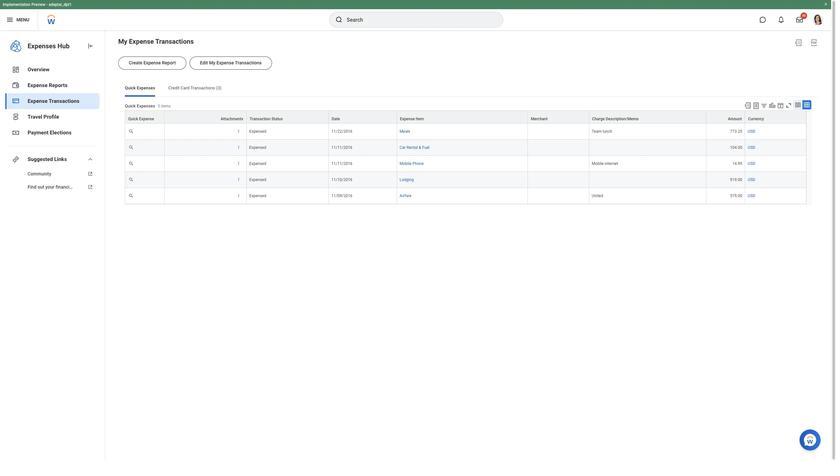 Task type: locate. For each thing, give the bounding box(es) containing it.
usd link right 919.00
[[748, 176, 756, 182]]

11/11/2016
[[332, 145, 353, 150], [332, 161, 353, 166]]

expense up travel
[[28, 98, 48, 104]]

overview
[[28, 66, 49, 73]]

1 button for airfare
[[238, 193, 241, 199]]

expand/collapse chart image
[[769, 102, 776, 109]]

1 vertical spatial expenses
[[137, 85, 155, 90]]

hub
[[58, 42, 70, 50]]

my right transformation import "icon" at the left top
[[118, 37, 127, 45]]

2 vertical spatial expenses
[[137, 104, 155, 109]]

quick inside tab list
[[125, 85, 136, 90]]

items
[[161, 104, 171, 109]]

expense inside create expense report button
[[144, 60, 161, 65]]

4 usd from the top
[[748, 178, 756, 182]]

3 usd link from the top
[[748, 160, 756, 166]]

1 horizontal spatial my
[[209, 60, 216, 65]]

0 horizontal spatial export to excel image
[[745, 102, 752, 109]]

usd right 919.00
[[748, 178, 756, 182]]

1
[[238, 129, 240, 134], [238, 145, 240, 150], [238, 161, 240, 166], [238, 178, 240, 182], [238, 194, 240, 198]]

1 vertical spatial quick
[[125, 104, 136, 109]]

expense
[[129, 37, 154, 45], [144, 60, 161, 65], [217, 60, 234, 65], [28, 82, 48, 88], [28, 98, 48, 104], [139, 117, 154, 121], [400, 117, 415, 121]]

expenses up quick expenses 5 items on the left top of page
[[137, 85, 155, 90]]

mobile for mobile phone
[[400, 161, 412, 166]]

usd down the currency
[[748, 129, 756, 134]]

expensed for car rental & fuel
[[249, 145, 266, 150]]

menu
[[16, 17, 29, 22]]

expensed
[[249, 129, 266, 134], [249, 145, 266, 150], [249, 161, 266, 166], [249, 178, 266, 182], [249, 194, 266, 198]]

usd right 104.00
[[748, 145, 756, 150]]

11/09/2016
[[332, 194, 353, 198]]

mobile left phone
[[400, 161, 412, 166]]

charge description/memo
[[593, 117, 639, 121]]

usd link right 104.00
[[748, 144, 756, 150]]

expenses for quick expenses 5 items
[[137, 104, 155, 109]]

charge
[[593, 117, 605, 121]]

create expense report
[[129, 60, 176, 65]]

2 row from the top
[[125, 124, 807, 140]]

suggested links button
[[5, 152, 100, 167]]

quick expense button
[[125, 111, 164, 123]]

my
[[118, 37, 127, 45], [209, 60, 216, 65]]

-
[[46, 2, 48, 7]]

usd link
[[748, 128, 756, 134], [748, 144, 756, 150], [748, 160, 756, 166], [748, 176, 756, 182], [748, 192, 756, 198]]

1 row from the top
[[125, 110, 807, 124]]

919.00
[[731, 178, 743, 182]]

table image
[[795, 102, 802, 108]]

mobile left internet
[[592, 161, 604, 166]]

export to excel image for export to worksheets icon
[[745, 102, 752, 109]]

rental
[[407, 145, 418, 150]]

attachments
[[221, 117, 243, 121]]

11/11/2016 up 11/10/2016
[[332, 161, 353, 166]]

expensed for meals
[[249, 129, 266, 134]]

usd link down the currency
[[748, 128, 756, 134]]

expense down overview
[[28, 82, 48, 88]]

expense inside expense item "popup button"
[[400, 117, 415, 121]]

profile
[[43, 114, 59, 120]]

3 row from the top
[[125, 140, 807, 156]]

meals
[[400, 129, 411, 134]]

104.00
[[731, 145, 743, 150]]

4 1 from the top
[[238, 178, 240, 182]]

1 expensed element from the top
[[249, 128, 266, 134]]

cell for 14.99
[[528, 156, 590, 172]]

expense down quick expenses 5 items on the left top of page
[[139, 117, 154, 121]]

usd link right 14.99
[[748, 160, 756, 166]]

usd for 14.99
[[748, 161, 756, 166]]

14.99
[[733, 161, 743, 166]]

2 expensed element from the top
[[249, 144, 266, 150]]

4 1 button from the top
[[238, 177, 241, 183]]

card
[[181, 85, 190, 90]]

lodging
[[400, 178, 414, 182]]

11/22/2016
[[332, 129, 353, 134]]

2 usd link from the top
[[748, 144, 756, 150]]

1 vertical spatial 11/11/2016
[[332, 161, 353, 166]]

expensed element for car rental & fuel
[[249, 144, 266, 150]]

inbox large image
[[797, 16, 803, 23]]

payment elections link
[[5, 125, 100, 141]]

1 for airfare
[[238, 194, 240, 198]]

1 button
[[238, 129, 241, 134], [238, 145, 241, 150], [238, 161, 241, 166], [238, 177, 241, 183], [238, 193, 241, 199]]

quick up the quick expense
[[125, 104, 136, 109]]

car rental & fuel link
[[400, 144, 430, 150]]

currency button
[[746, 111, 807, 123]]

0 horizontal spatial mobile
[[400, 161, 412, 166]]

2 11/11/2016 from the top
[[332, 161, 353, 166]]

cell
[[528, 124, 590, 140], [528, 140, 590, 156], [590, 140, 707, 156], [528, 156, 590, 172], [528, 172, 590, 188], [590, 172, 707, 188], [528, 188, 590, 204]]

usd link right 575.00
[[748, 192, 756, 198]]

4 row from the top
[[125, 156, 807, 172]]

1 vertical spatial export to excel image
[[745, 102, 752, 109]]

0 vertical spatial expenses
[[28, 42, 56, 50]]

my expense transactions
[[118, 37, 194, 45]]

travel profile link
[[5, 109, 100, 125]]

quick expense
[[128, 117, 154, 121]]

usd link for 575.00
[[748, 192, 756, 198]]

quick inside popup button
[[128, 117, 138, 121]]

my right edit
[[209, 60, 216, 65]]

1 vertical spatial my
[[209, 60, 216, 65]]

11/11/2016 down 11/22/2016 at the left top of page
[[332, 145, 353, 150]]

expense right create at the top left of page
[[144, 60, 161, 65]]

being
[[84, 184, 95, 190]]

4 usd link from the top
[[748, 176, 756, 182]]

1 usd from the top
[[748, 129, 756, 134]]

5 usd link from the top
[[748, 192, 756, 198]]

notifications large image
[[778, 16, 785, 23]]

usd link for 104.00
[[748, 144, 756, 150]]

row
[[125, 110, 807, 124], [125, 124, 807, 140], [125, 140, 807, 156], [125, 156, 807, 172], [125, 172, 807, 188], [125, 188, 807, 204]]

1 11/11/2016 from the top
[[332, 145, 353, 150]]

cell for 919.00
[[528, 172, 590, 188]]

suggested links
[[28, 156, 67, 162]]

expenses
[[28, 42, 56, 50], [137, 85, 155, 90], [137, 104, 155, 109]]

2 1 from the top
[[238, 145, 240, 150]]

5 1 from the top
[[238, 194, 240, 198]]

expense inside expense reports link
[[28, 82, 48, 88]]

toolbar
[[742, 100, 812, 110]]

1 1 from the top
[[238, 129, 240, 134]]

1 1 button from the top
[[238, 129, 241, 134]]

elections
[[50, 130, 72, 136]]

expense up meals link
[[400, 117, 415, 121]]

overview link
[[5, 62, 100, 78]]

view printable version (pdf) image
[[811, 39, 819, 47]]

find out your financial well-being
[[28, 184, 95, 190]]

0 vertical spatial 11/11/2016
[[332, 145, 353, 150]]

tab list
[[118, 81, 819, 97]]

1 mobile from the left
[[400, 161, 412, 166]]

expense transactions
[[28, 98, 79, 104]]

expenses up quick expense popup button
[[137, 104, 155, 109]]

attachments button
[[165, 111, 246, 123]]

1 for meals
[[238, 129, 240, 134]]

3 1 from the top
[[238, 161, 240, 166]]

3 expensed from the top
[[249, 161, 266, 166]]

quick up quick expenses 5 items on the left top of page
[[125, 85, 136, 90]]

usd right 575.00
[[748, 194, 756, 198]]

car rental & fuel
[[400, 145, 430, 150]]

credit card image
[[12, 97, 20, 105]]

expenses hub
[[28, 42, 70, 50]]

0 vertical spatial export to excel image
[[795, 39, 803, 47]]

profile logan mcneil image
[[813, 14, 824, 26]]

export to excel image left view printable version (pdf) image
[[795, 39, 803, 47]]

expense reports link
[[5, 78, 100, 93]]

5 usd from the top
[[748, 194, 756, 198]]

2 1 button from the top
[[238, 145, 241, 150]]

export to excel image
[[795, 39, 803, 47], [745, 102, 752, 109]]

expense right edit
[[217, 60, 234, 65]]

mobile phone
[[400, 161, 424, 166]]

expense item button
[[397, 111, 528, 123]]

2 expensed from the top
[[249, 145, 266, 150]]

Search Workday  search field
[[347, 12, 490, 27]]

4 expensed element from the top
[[249, 176, 266, 182]]

export to excel image left export to worksheets icon
[[745, 102, 752, 109]]

0 vertical spatial my
[[118, 37, 127, 45]]

1 expensed from the top
[[249, 129, 266, 134]]

usd for 919.00
[[748, 178, 756, 182]]

1 horizontal spatial mobile
[[592, 161, 604, 166]]

quick down quick expenses 5 items on the left top of page
[[128, 117, 138, 121]]

transactions
[[155, 37, 194, 45], [235, 60, 262, 65], [191, 85, 215, 90], [49, 98, 79, 104]]

airfare link
[[400, 192, 412, 198]]

0 vertical spatial quick
[[125, 85, 136, 90]]

transaction status button
[[247, 111, 329, 123]]

2 mobile from the left
[[592, 161, 604, 166]]

transactions inside button
[[235, 60, 262, 65]]

dashboard image
[[12, 66, 20, 74]]

usd right 14.99
[[748, 161, 756, 166]]

find out your financial well-being link
[[5, 180, 100, 194]]

3 expensed element from the top
[[249, 160, 266, 166]]

united
[[592, 194, 604, 198]]

1 horizontal spatial export to excel image
[[795, 39, 803, 47]]

team
[[592, 129, 602, 134]]

expense transactions link
[[5, 93, 100, 109]]

2 usd from the top
[[748, 145, 756, 150]]

item
[[416, 117, 424, 121]]

1 usd link from the top
[[748, 128, 756, 134]]

fuel
[[422, 145, 430, 150]]

3 1 button from the top
[[238, 161, 241, 166]]

credit card transactions (3)
[[168, 85, 222, 90]]

community
[[28, 171, 51, 177]]

status
[[272, 117, 283, 121]]

expense inside "edit my expense transactions" button
[[217, 60, 234, 65]]

quick for quick expenses
[[125, 85, 136, 90]]

usd link for 773.25
[[748, 128, 756, 134]]

773.25
[[731, 129, 743, 134]]

navigation pane region
[[0, 30, 105, 461]]

5 1 button from the top
[[238, 193, 241, 199]]

quick expenses 5 items
[[125, 104, 171, 109]]

fullscreen image
[[786, 102, 793, 109]]

charge description/memo button
[[590, 111, 706, 123]]

amount
[[729, 117, 742, 121]]

3 usd from the top
[[748, 161, 756, 166]]

expensed element
[[249, 128, 266, 134], [249, 144, 266, 150], [249, 160, 266, 166], [249, 176, 266, 182], [249, 192, 266, 198]]

adeptai_dpt1
[[49, 2, 72, 7]]

2 vertical spatial quick
[[128, 117, 138, 121]]

0 horizontal spatial my
[[118, 37, 127, 45]]

1 button for car rental & fuel
[[238, 145, 241, 150]]

quick
[[125, 85, 136, 90], [125, 104, 136, 109], [128, 117, 138, 121]]

mobile
[[400, 161, 412, 166], [592, 161, 604, 166]]

expenses left the hub
[[28, 42, 56, 50]]



Task type: vqa. For each thing, say whether or not it's contained in the screenshot.
Tax Form
no



Task type: describe. For each thing, give the bounding box(es) containing it.
usd for 773.25
[[748, 129, 756, 134]]

5 row from the top
[[125, 172, 807, 188]]

transactions inside "link"
[[49, 98, 79, 104]]

mobile internet
[[592, 161, 619, 166]]

expense up create at the top left of page
[[129, 37, 154, 45]]

expensed element for meals
[[249, 128, 266, 134]]

expenses inside navigation pane region
[[28, 42, 56, 50]]

date
[[332, 117, 340, 121]]

export to worksheets image
[[753, 102, 761, 110]]

mobile phone link
[[400, 160, 424, 166]]

phone
[[413, 161, 424, 166]]

5
[[158, 104, 160, 109]]

quick for quick expenses 5 items
[[125, 104, 136, 109]]

1 for mobile phone
[[238, 161, 240, 166]]

travel
[[28, 114, 42, 120]]

menu button
[[0, 9, 38, 30]]

30 button
[[793, 12, 808, 27]]

close environment banner image
[[824, 2, 828, 6]]

find
[[28, 184, 36, 190]]

usd link for 919.00
[[748, 176, 756, 182]]

implementation
[[3, 2, 30, 7]]

edit
[[200, 60, 208, 65]]

expense item
[[400, 117, 424, 121]]

1 button for mobile phone
[[238, 161, 241, 166]]

links
[[54, 156, 67, 162]]

search image
[[335, 16, 343, 24]]

11/10/2016
[[332, 178, 353, 182]]

tab list containing quick expenses
[[118, 81, 819, 97]]

click to view/edit grid preferences image
[[777, 102, 785, 109]]

usd for 575.00
[[748, 194, 756, 198]]

quick for quick expense
[[128, 117, 138, 121]]

row containing quick expense
[[125, 110, 807, 124]]

6 row from the top
[[125, 188, 807, 204]]

well-
[[74, 184, 84, 190]]

1 button for meals
[[238, 129, 241, 134]]

1 for car rental & fuel
[[238, 145, 240, 150]]

community link
[[5, 167, 100, 180]]

chevron down small image
[[86, 155, 94, 163]]

credit
[[168, 85, 180, 90]]

expense inside quick expense popup button
[[139, 117, 154, 121]]

financial
[[56, 184, 73, 190]]

justify image
[[6, 16, 14, 24]]

expense inside expense transactions "link"
[[28, 98, 48, 104]]

30
[[803, 14, 806, 17]]

select to filter grid data image
[[761, 102, 768, 109]]

&
[[419, 145, 421, 150]]

lodging link
[[400, 176, 414, 182]]

cell for 104.00
[[528, 140, 590, 156]]

(3)
[[216, 85, 222, 90]]

expenses for quick expenses
[[137, 85, 155, 90]]

payment elections
[[28, 130, 72, 136]]

transaction status
[[250, 117, 283, 121]]

575.00
[[731, 194, 743, 198]]

your
[[45, 184, 54, 190]]

mobile for mobile internet
[[592, 161, 604, 166]]

date button
[[329, 111, 397, 123]]

out
[[38, 184, 44, 190]]

cell for 575.00
[[528, 188, 590, 204]]

merchant
[[531, 117, 548, 121]]

ext link image
[[86, 171, 94, 177]]

implementation preview -   adeptai_dpt1
[[3, 2, 72, 7]]

export to excel image for view printable version (pdf) image
[[795, 39, 803, 47]]

my inside button
[[209, 60, 216, 65]]

car
[[400, 145, 406, 150]]

quick expenses
[[125, 85, 155, 90]]

expand table image
[[804, 102, 811, 108]]

expense reports
[[28, 82, 68, 88]]

expensed for mobile phone
[[249, 161, 266, 166]]

4 expensed from the top
[[249, 178, 266, 182]]

suggested links element
[[5, 167, 100, 194]]

internet
[[605, 161, 619, 166]]

task pay image
[[12, 82, 20, 89]]

create expense report button
[[118, 57, 186, 70]]

11/11/2016 for car rental & fuel
[[332, 145, 353, 150]]

link image
[[12, 155, 20, 163]]

1 for lodging
[[238, 178, 240, 182]]

payment
[[28, 130, 49, 136]]

transformation import image
[[86, 42, 94, 50]]

expenses hub element
[[28, 41, 81, 51]]

timeline milestone image
[[12, 113, 20, 121]]

transaction
[[250, 117, 271, 121]]

team lunch
[[592, 129, 613, 134]]

usd link for 14.99
[[748, 160, 756, 166]]

merchant button
[[528, 111, 589, 123]]

amount button
[[707, 111, 745, 123]]

reports
[[49, 82, 68, 88]]

edit my expense transactions
[[200, 60, 262, 65]]

description/memo
[[606, 117, 639, 121]]

edit my expense transactions button
[[190, 57, 272, 70]]

travel profile
[[28, 114, 59, 120]]

preview
[[31, 2, 45, 7]]

cell for 773.25
[[528, 124, 590, 140]]

airfare
[[400, 194, 412, 198]]

5 expensed from the top
[[249, 194, 266, 198]]

usd for 104.00
[[748, 145, 756, 150]]

dollar image
[[12, 129, 20, 137]]

lunch
[[603, 129, 613, 134]]

currency
[[749, 117, 764, 121]]

create
[[129, 60, 142, 65]]

ext link image
[[86, 184, 94, 190]]

1 button for lodging
[[238, 177, 241, 183]]

5 expensed element from the top
[[249, 192, 266, 198]]

meals link
[[400, 128, 411, 134]]

menu banner
[[0, 0, 832, 30]]

expensed element for mobile phone
[[249, 160, 266, 166]]

report
[[162, 60, 176, 65]]

suggested
[[28, 156, 53, 162]]

11/11/2016 for mobile phone
[[332, 161, 353, 166]]



